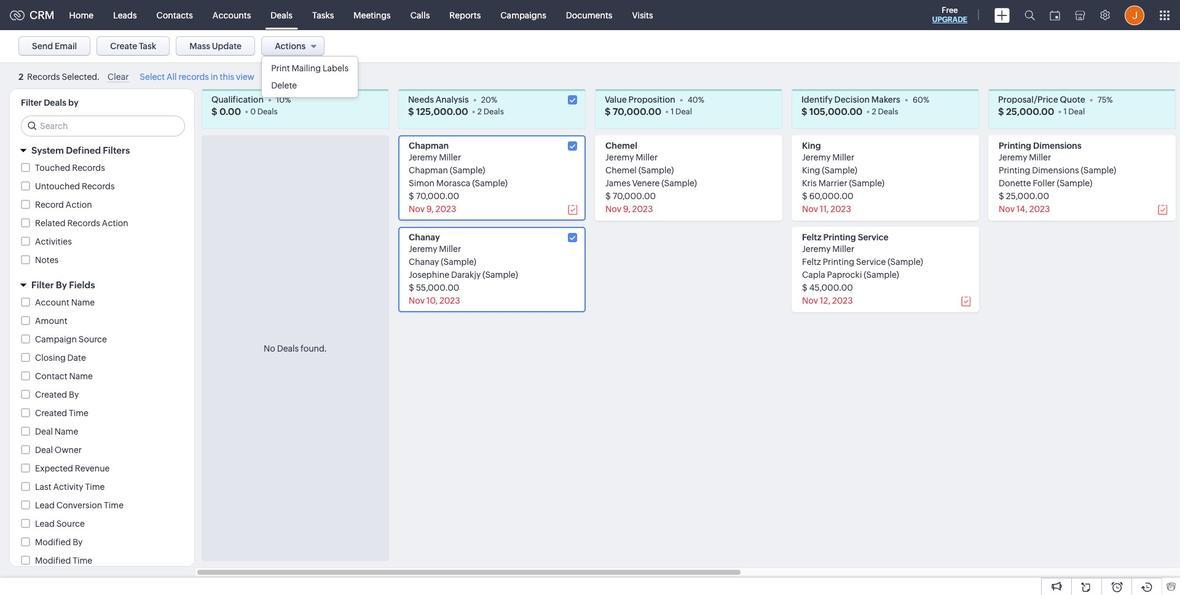 Task type: vqa. For each thing, say whether or not it's contained in the screenshot.
the Campaigns at the left top
yes



Task type: locate. For each thing, give the bounding box(es) containing it.
needs
[[408, 95, 434, 105]]

nov inside chanay jeremy miller chanay (sample) josephine darakjy (sample) $ 55,000.00 nov 10, 2023
[[409, 296, 425, 306]]

records down touched records at the left top of page
[[82, 181, 115, 191]]

records left in
[[179, 72, 209, 82]]

0 horizontal spatial records
[[27, 72, 60, 82]]

deals inside deals link
[[271, 10, 293, 20]]

2023 inside king jeremy miller king (sample) kris marrier (sample) $ 60,000.00 nov 11, 2023
[[831, 204, 851, 214]]

accounts link
[[203, 0, 261, 30]]

20 %
[[481, 95, 498, 104]]

by inside dropdown button
[[56, 280, 67, 290]]

2 1 from the left
[[1064, 107, 1067, 116]]

by down contact name
[[69, 390, 79, 400]]

contact
[[35, 371, 67, 381]]

$ down capla
[[802, 283, 808, 293]]

chanay
[[409, 232, 440, 242], [409, 257, 439, 267]]

update
[[212, 41, 242, 51]]

lead down last
[[35, 500, 55, 510]]

nov inside printing dimensions jeremy miller printing dimensions (sample) donette foller (sample) $ 25,000.00 nov 14, 2023
[[999, 204, 1015, 214]]

value
[[605, 95, 627, 105]]

deal name
[[35, 427, 78, 437]]

jeremy inside chapman jeremy miller chapman (sample) simon morasca (sample) $ 70,000.00 nov 9, 2023
[[409, 152, 437, 162]]

2 9, from the left
[[623, 204, 631, 214]]

fields
[[69, 280, 95, 290]]

(sample) up josephine darakjy (sample) link
[[441, 257, 476, 267]]

1 vertical spatial king
[[802, 165, 820, 175]]

deal up "expected"
[[35, 445, 53, 455]]

deal down quote
[[1069, 107, 1085, 116]]

70,000.00 inside chapman jeremy miller chapman (sample) simon morasca (sample) $ 70,000.00 nov 9, 2023
[[416, 191, 459, 201]]

needs analysis
[[408, 95, 469, 105]]

chemel up chemel (sample) link
[[606, 141, 637, 151]]

by up modified time
[[73, 537, 83, 547]]

system defined filters
[[31, 145, 130, 156]]

name for account name
[[71, 298, 95, 307]]

0 horizontal spatial 1
[[671, 107, 674, 116]]

chapman (sample) link
[[409, 165, 485, 175]]

0 vertical spatial source
[[79, 334, 107, 344]]

% right makers
[[923, 95, 930, 104]]

(sample) right morasca
[[472, 178, 508, 188]]

9, down james
[[623, 204, 631, 214]]

miller down printing dimensions link
[[1029, 152, 1051, 162]]

1 horizontal spatial 1 deal
[[1064, 107, 1085, 116]]

nov
[[409, 204, 425, 214], [606, 204, 622, 214], [802, 204, 818, 214], [999, 204, 1015, 214], [409, 296, 425, 306], [802, 296, 818, 306]]

chapman up "chapman (sample)" link
[[409, 141, 449, 151]]

printing dimensions (sample) link
[[999, 165, 1117, 175]]

lead up modified by
[[35, 519, 55, 529]]

records for untouched
[[82, 181, 115, 191]]

deal
[[676, 107, 692, 116], [1069, 107, 1085, 116], [35, 427, 53, 437], [35, 445, 53, 455]]

9, down simon
[[427, 204, 434, 214]]

miller inside chapman jeremy miller chapman (sample) simon morasca (sample) $ 70,000.00 nov 9, 2023
[[439, 152, 461, 162]]

1 deal for $ 70,000.00
[[671, 107, 692, 116]]

9,
[[427, 204, 434, 214], [623, 204, 631, 214]]

miller for chanay jeremy miller chanay (sample) josephine darakjy (sample) $ 55,000.00 nov 10, 2023
[[439, 244, 461, 254]]

view
[[236, 72, 254, 82]]

time
[[69, 408, 89, 418], [85, 482, 105, 492], [104, 500, 124, 510], [73, 556, 92, 566]]

1 horizontal spatial 9,
[[623, 204, 631, 214]]

2
[[18, 72, 23, 82], [478, 107, 482, 116], [872, 107, 877, 116]]

josephine darakjy (sample) link
[[409, 270, 518, 280]]

capla paprocki (sample) link
[[802, 270, 899, 280]]

0
[[250, 107, 256, 116]]

analysis
[[436, 95, 469, 105]]

records for touched
[[72, 163, 105, 173]]

0 vertical spatial by
[[56, 280, 67, 290]]

1 vertical spatial name
[[69, 371, 93, 381]]

action down untouched records
[[102, 218, 128, 228]]

jeremy inside chemel jeremy miller chemel (sample) james venere (sample) $ 70,000.00 nov 9, 2023
[[606, 152, 634, 162]]

proposal/price quote
[[998, 95, 1086, 105]]

free
[[942, 6, 958, 15]]

records down defined
[[72, 163, 105, 173]]

2 created from the top
[[35, 408, 67, 418]]

2 modified from the top
[[35, 556, 71, 566]]

0 vertical spatial chanay
[[409, 232, 440, 242]]

$ down josephine
[[409, 283, 414, 293]]

nov inside king jeremy miller king (sample) kris marrier (sample) $ 60,000.00 nov 11, 2023
[[802, 204, 818, 214]]

conversion
[[56, 500, 102, 510]]

0 vertical spatial name
[[71, 298, 95, 307]]

defined
[[66, 145, 101, 156]]

1 vertical spatial filter
[[31, 280, 54, 290]]

1 down proposition
[[671, 107, 674, 116]]

2 chapman from the top
[[409, 165, 448, 175]]

jeremy down chemel link
[[606, 152, 634, 162]]

2 down makers
[[872, 107, 877, 116]]

2 deals for $ 105,000.00
[[872, 107, 899, 116]]

9, for james
[[623, 204, 631, 214]]

jeremy inside king jeremy miller king (sample) kris marrier (sample) $ 60,000.00 nov 11, 2023
[[802, 152, 831, 162]]

no
[[264, 343, 275, 353]]

1 horizontal spatial records
[[179, 72, 209, 82]]

2 % from the left
[[491, 95, 498, 104]]

2 2 deals from the left
[[872, 107, 899, 116]]

1 created from the top
[[35, 390, 67, 400]]

miller up king (sample) link
[[833, 152, 855, 162]]

0 deals
[[250, 107, 278, 116]]

contacts link
[[147, 0, 203, 30]]

jeremy inside printing dimensions jeremy miller printing dimensions (sample) donette foller (sample) $ 25,000.00 nov 14, 2023
[[999, 152, 1028, 162]]

9, inside chapman jeremy miller chapman (sample) simon morasca (sample) $ 70,000.00 nov 9, 2023
[[427, 204, 434, 214]]

% right quote
[[1107, 95, 1113, 104]]

name up owner
[[55, 427, 78, 437]]

name down date
[[69, 371, 93, 381]]

1 vertical spatial by
[[69, 390, 79, 400]]

filters
[[103, 145, 130, 156]]

1 horizontal spatial 2
[[478, 107, 482, 116]]

feltz up capla
[[802, 257, 821, 267]]

1 vertical spatial modified
[[35, 556, 71, 566]]

feltz
[[802, 232, 822, 242], [802, 257, 821, 267]]

jeremy up the donette at top
[[999, 152, 1028, 162]]

1 lead from the top
[[35, 500, 55, 510]]

records up filter deals by
[[27, 72, 60, 82]]

miller inside king jeremy miller king (sample) kris marrier (sample) $ 60,000.00 nov 11, 2023
[[833, 152, 855, 162]]

2 up filter deals by
[[18, 72, 23, 82]]

crm link
[[10, 9, 54, 22]]

jeremy for king jeremy miller king (sample) kris marrier (sample) $ 60,000.00 nov 11, 2023
[[802, 152, 831, 162]]

1 for 70,000.00
[[671, 107, 674, 116]]

0 horizontal spatial 1 deal
[[671, 107, 692, 116]]

5 % from the left
[[1107, 95, 1113, 104]]

filter by fields
[[31, 280, 95, 290]]

% for $ 70,000.00
[[698, 95, 705, 104]]

chemel (sample) link
[[606, 165, 674, 175]]

nov inside chapman jeremy miller chapman (sample) simon morasca (sample) $ 70,000.00 nov 9, 2023
[[409, 204, 425, 214]]

clear
[[108, 72, 129, 82]]

2 lead from the top
[[35, 519, 55, 529]]

1 feltz from the top
[[802, 232, 822, 242]]

2 deals down makers
[[872, 107, 899, 116]]

2 records from the left
[[179, 72, 209, 82]]

Search text field
[[22, 116, 184, 136]]

0 vertical spatial modified
[[35, 537, 71, 547]]

2023 inside chapman jeremy miller chapman (sample) simon morasca (sample) $ 70,000.00 nov 9, 2023
[[436, 204, 456, 214]]

system defined filters button
[[10, 140, 194, 161]]

create
[[110, 41, 137, 51]]

1 chanay from the top
[[409, 232, 440, 242]]

1 vertical spatial action
[[102, 218, 128, 228]]

$ down simon
[[409, 191, 414, 201]]

action
[[66, 200, 92, 210], [102, 218, 128, 228]]

10 %
[[276, 95, 291, 104]]

printing dimensions jeremy miller printing dimensions (sample) donette foller (sample) $ 25,000.00 nov 14, 2023
[[999, 141, 1117, 214]]

1 deal down quote
[[1064, 107, 1085, 116]]

0 vertical spatial feltz
[[802, 232, 822, 242]]

by for created
[[69, 390, 79, 400]]

mailing
[[292, 63, 321, 73]]

$ inside chemel jeremy miller chemel (sample) james venere (sample) $ 70,000.00 nov 9, 2023
[[606, 191, 611, 201]]

makers
[[872, 95, 901, 105]]

activity
[[53, 482, 83, 492]]

king up kris
[[802, 165, 820, 175]]

0 vertical spatial chapman
[[409, 141, 449, 151]]

filter down 'stageview'
[[21, 98, 42, 108]]

by
[[56, 280, 67, 290], [69, 390, 79, 400], [73, 537, 83, 547]]

1 deal for $ 25,000.00
[[1064, 107, 1085, 116]]

2 1 deal from the left
[[1064, 107, 1085, 116]]

0 vertical spatial king
[[802, 141, 821, 151]]

$
[[211, 106, 217, 117], [408, 106, 414, 117], [605, 106, 611, 117], [802, 106, 808, 117], [998, 106, 1004, 117], [409, 191, 414, 201], [606, 191, 611, 201], [802, 191, 808, 201], [999, 191, 1004, 201], [409, 283, 414, 293], [802, 283, 808, 293]]

1 vertical spatial 25,000.00
[[1006, 191, 1049, 201]]

% right proposition
[[698, 95, 705, 104]]

nov for chapman jeremy miller chapman (sample) simon morasca (sample) $ 70,000.00 nov 9, 2023
[[409, 204, 425, 214]]

calendar image
[[1050, 10, 1061, 20]]

jeremy up capla
[[802, 244, 831, 254]]

marrier
[[819, 178, 848, 188]]

2 feltz from the top
[[802, 257, 821, 267]]

1 horizontal spatial action
[[102, 218, 128, 228]]

2 25,000.00 from the top
[[1006, 191, 1049, 201]]

jeremy for chemel jeremy miller chemel (sample) james venere (sample) $ 70,000.00 nov 9, 2023
[[606, 152, 634, 162]]

printing dimensions link
[[999, 141, 1082, 151]]

modified down modified by
[[35, 556, 71, 566]]

2 horizontal spatial 2
[[872, 107, 877, 116]]

miller up chanay (sample) link
[[439, 244, 461, 254]]

2023 right 14,
[[1030, 204, 1050, 214]]

lead source
[[35, 519, 85, 529]]

printing down $ 25,000.00
[[999, 141, 1032, 151]]

identify decision makers
[[802, 95, 901, 105]]

chanay up chanay (sample) link
[[409, 232, 440, 242]]

2 vertical spatial by
[[73, 537, 83, 547]]

1 chapman from the top
[[409, 141, 449, 151]]

1 horizontal spatial 2 deals
[[872, 107, 899, 116]]

filter by fields button
[[10, 274, 194, 296]]

1 1 from the left
[[671, 107, 674, 116]]

70,000.00 for chemel jeremy miller chemel (sample) james venere (sample) $ 70,000.00 nov 9, 2023
[[613, 191, 656, 201]]

0 horizontal spatial action
[[66, 200, 92, 210]]

1 vertical spatial records
[[82, 181, 115, 191]]

1 vertical spatial created
[[35, 408, 67, 418]]

jeremy down chanay link
[[409, 244, 437, 254]]

$ down the donette at top
[[999, 191, 1004, 201]]

chemel link
[[606, 141, 637, 151]]

source up date
[[79, 334, 107, 344]]

jeremy inside chanay jeremy miller chanay (sample) josephine darakjy (sample) $ 55,000.00 nov 10, 2023
[[409, 244, 437, 254]]

60 %
[[913, 95, 930, 104]]

send email button
[[18, 36, 91, 56]]

% for $ 0.00
[[285, 95, 291, 104]]

deals up actions
[[271, 10, 293, 20]]

foller
[[1033, 178, 1055, 188]]

nov down simon
[[409, 204, 425, 214]]

created up deal name
[[35, 408, 67, 418]]

dimensions up donette foller (sample) link
[[1032, 165, 1079, 175]]

nov left 12,
[[802, 296, 818, 306]]

jeremy down 'king' link
[[802, 152, 831, 162]]

nov down james
[[606, 204, 622, 214]]

% right analysis
[[491, 95, 498, 104]]

service up capla paprocki (sample) link
[[856, 257, 886, 267]]

1 modified from the top
[[35, 537, 71, 547]]

0 horizontal spatial 2 deals
[[478, 107, 504, 116]]

1 vertical spatial lead
[[35, 519, 55, 529]]

source for campaign source
[[79, 334, 107, 344]]

(sample) up kris marrier (sample) link
[[822, 165, 858, 175]]

name down fields
[[71, 298, 95, 307]]

0 vertical spatial chemel
[[606, 141, 637, 151]]

1 vertical spatial source
[[56, 519, 85, 529]]

40
[[688, 95, 698, 104]]

70,000.00 inside chemel jeremy miller chemel (sample) james venere (sample) $ 70,000.00 nov 9, 2023
[[613, 191, 656, 201]]

chapman
[[409, 141, 449, 151], [409, 165, 448, 175]]

1 9, from the left
[[427, 204, 434, 214]]

1 horizontal spatial 1
[[1064, 107, 1067, 116]]

campaigns link
[[491, 0, 556, 30]]

(sample) up donette foller (sample) link
[[1081, 165, 1117, 175]]

1 25,000.00 from the top
[[1006, 106, 1055, 117]]

70,000.00 down morasca
[[416, 191, 459, 201]]

1 vertical spatial feltz
[[802, 257, 821, 267]]

2023 down the 60,000.00 in the top right of the page
[[831, 204, 851, 214]]

0 vertical spatial filter
[[21, 98, 42, 108]]

$ down kris
[[802, 191, 808, 201]]

modified down lead source
[[35, 537, 71, 547]]

2 chemel from the top
[[606, 165, 637, 175]]

1 vertical spatial chemel
[[606, 165, 637, 175]]

by for filter
[[56, 280, 67, 290]]

1 down quote
[[1064, 107, 1067, 116]]

0 vertical spatial action
[[66, 200, 92, 210]]

$ inside printing dimensions jeremy miller printing dimensions (sample) donette foller (sample) $ 25,000.00 nov 14, 2023
[[999, 191, 1004, 201]]

nov inside chemel jeremy miller chemel (sample) james venere (sample) $ 70,000.00 nov 9, 2023
[[606, 204, 622, 214]]

(sample) up capla paprocki (sample) link
[[888, 257, 923, 267]]

campaign source
[[35, 334, 107, 344]]

chanay up josephine
[[409, 257, 439, 267]]

visits link
[[622, 0, 663, 30]]

profile image
[[1125, 5, 1145, 25]]

75
[[1098, 95, 1107, 104]]

0 vertical spatial 25,000.00
[[1006, 106, 1055, 117]]

2 vertical spatial name
[[55, 427, 78, 437]]

filter up account
[[31, 280, 54, 290]]

mass
[[190, 41, 210, 51]]

4 % from the left
[[923, 95, 930, 104]]

2023 down morasca
[[436, 204, 456, 214]]

found.
[[301, 343, 327, 353]]

2 deals down 20 %
[[478, 107, 504, 116]]

upgrade
[[933, 15, 968, 24]]

time down "revenue"
[[85, 482, 105, 492]]

closing
[[35, 353, 66, 363]]

3 % from the left
[[698, 95, 705, 104]]

jeremy for chanay jeremy miller chanay (sample) josephine darakjy (sample) $ 55,000.00 nov 10, 2023
[[409, 244, 437, 254]]

9, inside chemel jeremy miller chemel (sample) james venere (sample) $ 70,000.00 nov 9, 2023
[[623, 204, 631, 214]]

2 for $ 105,000.00
[[872, 107, 877, 116]]

records down record action
[[67, 218, 100, 228]]

accounts
[[213, 10, 251, 20]]

% down delete at the left of the page
[[285, 95, 291, 104]]

(sample) down feltz printing service (sample) link
[[864, 270, 899, 280]]

0 vertical spatial dimensions
[[1034, 141, 1082, 151]]

70,000.00 down value proposition
[[613, 106, 662, 117]]

nov left 11,
[[802, 204, 818, 214]]

proposition
[[629, 95, 676, 105]]

2023 down 55,000.00
[[440, 296, 460, 306]]

miller inside chemel jeremy miller chemel (sample) james venere (sample) $ 70,000.00 nov 9, 2023
[[636, 152, 658, 162]]

miller up chemel (sample) link
[[636, 152, 658, 162]]

by
[[68, 98, 79, 108]]

1 2 deals from the left
[[478, 107, 504, 116]]

10,
[[427, 296, 438, 306]]

1 king from the top
[[802, 141, 821, 151]]

(sample) down printing dimensions (sample) link
[[1057, 178, 1093, 188]]

1 vertical spatial chapman
[[409, 165, 448, 175]]

2023 inside chemel jeremy miller chemel (sample) james venere (sample) $ 70,000.00 nov 9, 2023
[[632, 204, 653, 214]]

0 vertical spatial created
[[35, 390, 67, 400]]

nov left 10,
[[409, 296, 425, 306]]

dimensions up printing dimensions (sample) link
[[1034, 141, 1082, 151]]

jeremy down chapman link
[[409, 152, 437, 162]]

0 vertical spatial records
[[72, 163, 105, 173]]

2023 down venere
[[632, 204, 653, 214]]

miller inside chanay jeremy miller chanay (sample) josephine darakjy (sample) $ 55,000.00 nov 10, 2023
[[439, 244, 461, 254]]

nov left 14,
[[999, 204, 1015, 214]]

1 1 deal from the left
[[671, 107, 692, 116]]

modified time
[[35, 556, 92, 566]]

service up feltz printing service (sample) link
[[858, 232, 889, 242]]

0 vertical spatial lead
[[35, 500, 55, 510]]

1 vertical spatial chanay
[[409, 257, 439, 267]]

1 % from the left
[[285, 95, 291, 104]]

9, for simon
[[427, 204, 434, 214]]

2 vertical spatial records
[[67, 218, 100, 228]]

filter inside dropdown button
[[31, 280, 54, 290]]

tasks
[[312, 10, 334, 20]]

source down conversion
[[56, 519, 85, 529]]

jeremy for chapman jeremy miller chapman (sample) simon morasca (sample) $ 70,000.00 nov 9, 2023
[[409, 152, 437, 162]]

%
[[285, 95, 291, 104], [491, 95, 498, 104], [698, 95, 705, 104], [923, 95, 930, 104], [1107, 95, 1113, 104]]

0 horizontal spatial 9,
[[427, 204, 434, 214]]

select all records in this view
[[140, 72, 254, 82]]

$ 25,000.00
[[998, 106, 1055, 117]]

activities
[[35, 237, 72, 247]]

2023 inside chanay jeremy miller chanay (sample) josephine darakjy (sample) $ 55,000.00 nov 10, 2023
[[440, 296, 460, 306]]

created down "contact"
[[35, 390, 67, 400]]

touched
[[35, 163, 70, 173]]



Task type: describe. For each thing, give the bounding box(es) containing it.
records for related
[[67, 218, 100, 228]]

1 for 25,000.00
[[1064, 107, 1067, 116]]

create menu image
[[995, 8, 1010, 22]]

miller inside printing dimensions jeremy miller printing dimensions (sample) donette foller (sample) $ 25,000.00 nov 14, 2023
[[1029, 152, 1051, 162]]

2023 for chanay jeremy miller chanay (sample) josephine darakjy (sample) $ 55,000.00 nov 10, 2023
[[440, 296, 460, 306]]

deals down makers
[[878, 107, 899, 116]]

$ 105,000.00
[[802, 106, 863, 117]]

40 %
[[688, 95, 705, 104]]

print mailing labels
[[271, 63, 349, 73]]

(sample) right darakjy
[[483, 270, 518, 280]]

print
[[271, 63, 290, 73]]

60,000.00
[[809, 191, 854, 201]]

visits
[[632, 10, 653, 20]]

55,000.00
[[416, 283, 460, 293]]

king (sample) link
[[802, 165, 858, 175]]

stageview
[[18, 72, 67, 82]]

nov for chanay jeremy miller chanay (sample) josephine darakjy (sample) $ 55,000.00 nov 10, 2023
[[409, 296, 425, 306]]

2 chanay from the top
[[409, 257, 439, 267]]

2023 for chapman jeremy miller chapman (sample) simon morasca (sample) $ 70,000.00 nov 9, 2023
[[436, 204, 456, 214]]

create task button
[[97, 36, 170, 56]]

$ inside chapman jeremy miller chapman (sample) simon morasca (sample) $ 70,000.00 nov 9, 2023
[[409, 191, 414, 201]]

notes
[[35, 255, 59, 265]]

printing down 11,
[[824, 232, 856, 242]]

king jeremy miller king (sample) kris marrier (sample) $ 60,000.00 nov 11, 2023
[[802, 141, 885, 214]]

last
[[35, 482, 51, 492]]

75 %
[[1098, 95, 1113, 104]]

reports link
[[440, 0, 491, 30]]

1 chemel from the top
[[606, 141, 637, 151]]

time down created by
[[69, 408, 89, 418]]

mass update
[[190, 41, 242, 51]]

contact name
[[35, 371, 93, 381]]

profile element
[[1118, 0, 1152, 30]]

2 deals for $ 125,000.00
[[478, 107, 504, 116]]

deals link
[[261, 0, 302, 30]]

filter for filter deals by
[[21, 98, 42, 108]]

venere
[[632, 178, 660, 188]]

modified for modified by
[[35, 537, 71, 547]]

chanay jeremy miller chanay (sample) josephine darakjy (sample) $ 55,000.00 nov 10, 2023
[[409, 232, 518, 306]]

filter for filter by fields
[[31, 280, 54, 290]]

deals left by
[[44, 98, 66, 108]]

125,000.00
[[416, 106, 468, 117]]

deal down "40" on the top right
[[676, 107, 692, 116]]

% for $ 25,000.00
[[1107, 95, 1113, 104]]

search image
[[1025, 10, 1035, 20]]

miller inside feltz printing service jeremy miller feltz printing service (sample) capla paprocki (sample) $ 45,000.00 nov 12, 2023
[[833, 244, 855, 254]]

untouched records
[[35, 181, 115, 191]]

reports
[[450, 10, 481, 20]]

deals down 20 %
[[484, 107, 504, 116]]

free upgrade
[[933, 6, 968, 24]]

josephine
[[409, 270, 449, 280]]

name for contact name
[[69, 371, 93, 381]]

105,000.00
[[810, 106, 863, 117]]

2 records selected.
[[18, 72, 100, 82]]

deal owner
[[35, 445, 82, 455]]

1 records from the left
[[27, 72, 60, 82]]

documents
[[566, 10, 613, 20]]

leads
[[113, 10, 137, 20]]

2023 for chemel jeremy miller chemel (sample) james venere (sample) $ 70,000.00 nov 9, 2023
[[632, 204, 653, 214]]

search element
[[1017, 0, 1043, 30]]

$ 0.00
[[211, 106, 241, 117]]

11,
[[820, 204, 829, 214]]

identify
[[802, 95, 833, 105]]

crm
[[30, 9, 54, 22]]

mass update button
[[176, 36, 255, 56]]

labels
[[323, 63, 349, 73]]

source for lead source
[[56, 519, 85, 529]]

nov for chemel jeremy miller chemel (sample) james venere (sample) $ 70,000.00 nov 9, 2023
[[606, 204, 622, 214]]

created for created by
[[35, 390, 67, 400]]

james
[[606, 178, 631, 188]]

touched records
[[35, 163, 105, 173]]

create menu element
[[987, 0, 1017, 30]]

% for $ 105,000.00
[[923, 95, 930, 104]]

printing up the donette at top
[[999, 165, 1031, 175]]

2023 for king jeremy miller king (sample) kris marrier (sample) $ 60,000.00 nov 11, 2023
[[831, 204, 851, 214]]

$ down value
[[605, 106, 611, 117]]

miller for king jeremy miller king (sample) kris marrier (sample) $ 60,000.00 nov 11, 2023
[[833, 152, 855, 162]]

expected
[[35, 464, 73, 473]]

simon morasca (sample) link
[[409, 178, 508, 188]]

(sample) up james venere (sample) link
[[639, 165, 674, 175]]

name for deal name
[[55, 427, 78, 437]]

untouched
[[35, 181, 80, 191]]

0 horizontal spatial 2
[[18, 72, 23, 82]]

lead for lead conversion time
[[35, 500, 55, 510]]

created for created time
[[35, 408, 67, 418]]

2 for $ 125,000.00
[[478, 107, 482, 116]]

related
[[35, 218, 66, 228]]

2 king from the top
[[802, 165, 820, 175]]

feltz printing service (sample) link
[[802, 257, 923, 267]]

1 vertical spatial dimensions
[[1032, 165, 1079, 175]]

60
[[913, 95, 923, 104]]

nov for king jeremy miller king (sample) kris marrier (sample) $ 60,000.00 nov 11, 2023
[[802, 204, 818, 214]]

0 vertical spatial service
[[858, 232, 889, 242]]

jeremy inside feltz printing service jeremy miller feltz printing service (sample) capla paprocki (sample) $ 45,000.00 nov 12, 2023
[[802, 244, 831, 254]]

related records action
[[35, 218, 128, 228]]

$ down proposal/price at right
[[998, 106, 1004, 117]]

$ 125,000.00
[[408, 106, 468, 117]]

miller for chapman jeremy miller chapman (sample) simon morasca (sample) $ 70,000.00 nov 9, 2023
[[439, 152, 461, 162]]

miller for chemel jeremy miller chemel (sample) james venere (sample) $ 70,000.00 nov 9, 2023
[[636, 152, 658, 162]]

deals right no
[[277, 343, 299, 353]]

modified by
[[35, 537, 83, 547]]

time down modified by
[[73, 556, 92, 566]]

2023 inside feltz printing service jeremy miller feltz printing service (sample) capla paprocki (sample) $ 45,000.00 nov 12, 2023
[[832, 296, 853, 306]]

$ 70,000.00
[[605, 106, 662, 117]]

paprocki
[[827, 270, 862, 280]]

by for modified
[[73, 537, 83, 547]]

created by
[[35, 390, 79, 400]]

donette foller (sample) link
[[999, 178, 1093, 188]]

modified for modified time
[[35, 556, 71, 566]]

$ inside feltz printing service jeremy miller feltz printing service (sample) capla paprocki (sample) $ 45,000.00 nov 12, 2023
[[802, 283, 808, 293]]

(sample) up simon morasca (sample) link
[[450, 165, 485, 175]]

(sample) right venere
[[662, 178, 697, 188]]

$ inside chanay jeremy miller chanay (sample) josephine darakjy (sample) $ 55,000.00 nov 10, 2023
[[409, 283, 414, 293]]

10
[[276, 95, 285, 104]]

chapman jeremy miller chapman (sample) simon morasca (sample) $ 70,000.00 nov 9, 2023
[[409, 141, 508, 214]]

king link
[[802, 141, 821, 151]]

send
[[32, 41, 53, 51]]

2023 inside printing dimensions jeremy miller printing dimensions (sample) donette foller (sample) $ 25,000.00 nov 14, 2023
[[1030, 204, 1050, 214]]

james venere (sample) link
[[606, 178, 697, 188]]

25,000.00 inside printing dimensions jeremy miller printing dimensions (sample) donette foller (sample) $ 25,000.00 nov 14, 2023
[[1006, 191, 1049, 201]]

no deals found.
[[264, 343, 327, 353]]

70,000.00 for chapman jeremy miller chapman (sample) simon morasca (sample) $ 70,000.00 nov 9, 2023
[[416, 191, 459, 201]]

amount
[[35, 316, 67, 326]]

meetings link
[[344, 0, 401, 30]]

1 vertical spatial service
[[856, 257, 886, 267]]

nov inside feltz printing service jeremy miller feltz printing service (sample) capla paprocki (sample) $ 45,000.00 nov 12, 2023
[[802, 296, 818, 306]]

printing up 'paprocki'
[[823, 257, 855, 267]]

45,000.00
[[809, 283, 853, 293]]

deal up deal owner
[[35, 427, 53, 437]]

$ left 0.00
[[211, 106, 217, 117]]

chanay link
[[409, 232, 440, 242]]

qualification
[[211, 95, 264, 105]]

$ down needs
[[408, 106, 414, 117]]

this
[[220, 72, 234, 82]]

calls
[[411, 10, 430, 20]]

$ inside king jeremy miller king (sample) kris marrier (sample) $ 60,000.00 nov 11, 2023
[[802, 191, 808, 201]]

filter deals by
[[21, 98, 79, 108]]

time right conversion
[[104, 500, 124, 510]]

expected revenue
[[35, 464, 110, 473]]

selected.
[[62, 72, 100, 82]]

logo image
[[10, 10, 25, 20]]

email
[[55, 41, 77, 51]]

(sample) right marrier
[[849, 178, 885, 188]]

task
[[139, 41, 156, 51]]

date
[[67, 353, 86, 363]]

calls link
[[401, 0, 440, 30]]

delete
[[271, 81, 297, 90]]

lead for lead source
[[35, 519, 55, 529]]

$ down identify
[[802, 106, 808, 117]]

deals right 0
[[257, 107, 278, 116]]

donette
[[999, 178, 1031, 188]]

0.00
[[219, 106, 241, 117]]



